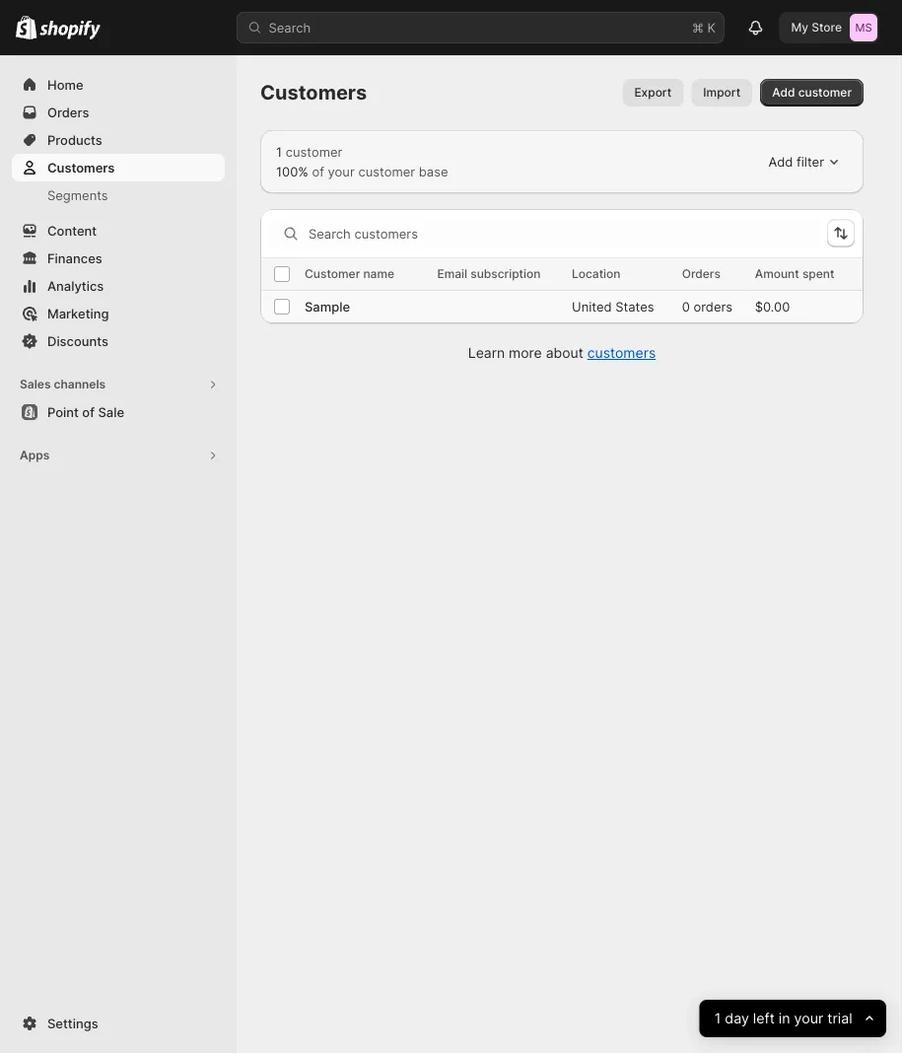 Task type: describe. For each thing, give the bounding box(es) containing it.
sample link
[[305, 297, 350, 317]]

channels
[[54, 377, 106, 391]]

united
[[572, 299, 612, 314]]

learn more about customers
[[468, 345, 656, 361]]

more
[[509, 345, 542, 361]]

base
[[419, 164, 448, 179]]

orders link
[[12, 99, 225, 126]]

email subscription
[[437, 267, 541, 281]]

add filter button
[[761, 148, 848, 176]]

0 orders
[[682, 299, 733, 314]]

export button
[[623, 79, 684, 106]]

day
[[725, 1010, 749, 1027]]

apps
[[20, 448, 50, 462]]

100%
[[276, 164, 308, 179]]

content
[[47, 223, 97, 238]]

0
[[682, 299, 690, 314]]

discounts
[[47, 333, 108, 349]]

add customer button
[[760, 79, 864, 106]]

store
[[812, 20, 842, 35]]

2 vertical spatial customer
[[358, 164, 415, 179]]

in
[[779, 1010, 791, 1027]]

customer for 1
[[286, 144, 343, 159]]

sale
[[98, 404, 124, 420]]

customers link
[[12, 154, 225, 181]]

content link
[[12, 217, 225, 245]]

k
[[707, 20, 716, 35]]

united states
[[572, 299, 654, 314]]

trial
[[828, 1010, 853, 1027]]

filter
[[797, 154, 824, 169]]

0 horizontal spatial customers
[[47, 160, 115, 175]]

marketing link
[[12, 300, 225, 327]]

Search customers text field
[[309, 218, 819, 249]]

discounts link
[[12, 327, 225, 355]]

customer name
[[305, 267, 395, 281]]

settings link
[[12, 1010, 225, 1037]]

1 day left in your trial
[[715, 1010, 853, 1027]]

segments
[[47, 187, 108, 203]]

point of sale link
[[12, 398, 225, 426]]

marketing
[[47, 306, 109, 321]]

customer
[[305, 267, 360, 281]]

point
[[47, 404, 79, 420]]

my store
[[791, 20, 842, 35]]

1 customer 100% of your customer base
[[276, 144, 448, 179]]

add for add filter
[[769, 154, 793, 169]]

0 horizontal spatial orders
[[47, 105, 89, 120]]

my
[[791, 20, 809, 35]]

add for add customer
[[772, 85, 795, 100]]

sales
[[20, 377, 51, 391]]

⌘ k
[[692, 20, 716, 35]]

states
[[616, 299, 654, 314]]

1 for 1 customer 100% of your customer base
[[276, 144, 282, 159]]

analytics
[[47, 278, 104, 293]]

location
[[572, 267, 621, 281]]

sales channels
[[20, 377, 106, 391]]

analytics link
[[12, 272, 225, 300]]



Task type: vqa. For each thing, say whether or not it's contained in the screenshot.
Customer
yes



Task type: locate. For each thing, give the bounding box(es) containing it.
customer for add
[[798, 85, 852, 100]]

about
[[546, 345, 584, 361]]

customers up segments
[[47, 160, 115, 175]]

of inside 1 customer 100% of your customer base
[[312, 164, 324, 179]]

customer down 'store'
[[798, 85, 852, 100]]

1 vertical spatial add
[[769, 154, 793, 169]]

email
[[437, 267, 467, 281]]

1 vertical spatial customer
[[286, 144, 343, 159]]

spent
[[803, 267, 835, 281]]

customer inside button
[[798, 85, 852, 100]]

0 vertical spatial orders
[[47, 105, 89, 120]]

your for trial
[[795, 1010, 824, 1027]]

1 horizontal spatial customers
[[260, 80, 367, 105]]

segments link
[[12, 181, 225, 209]]

name
[[363, 267, 395, 281]]

shopify image
[[40, 20, 101, 40]]

search
[[269, 20, 311, 35]]

point of sale
[[47, 404, 124, 420]]

1 vertical spatial 1
[[715, 1010, 721, 1027]]

1 vertical spatial your
[[795, 1010, 824, 1027]]

products
[[47, 132, 102, 147]]

1 horizontal spatial 1
[[715, 1010, 721, 1027]]

1 vertical spatial customers
[[47, 160, 115, 175]]

add inside button
[[772, 85, 795, 100]]

of inside button
[[82, 404, 95, 420]]

of left sale
[[82, 404, 95, 420]]

0 horizontal spatial your
[[328, 164, 355, 179]]

add customer
[[772, 85, 852, 100]]

finances link
[[12, 245, 225, 272]]

export
[[634, 85, 672, 100]]

0 vertical spatial your
[[328, 164, 355, 179]]

orders
[[47, 105, 89, 120], [682, 267, 721, 281]]

0 vertical spatial of
[[312, 164, 324, 179]]

your for customer
[[328, 164, 355, 179]]

1 inside 1 customer 100% of your customer base
[[276, 144, 282, 159]]

1 horizontal spatial of
[[312, 164, 324, 179]]

amount spent
[[755, 267, 835, 281]]

finances
[[47, 250, 102, 266]]

1 horizontal spatial customer
[[358, 164, 415, 179]]

learn
[[468, 345, 505, 361]]

0 horizontal spatial of
[[82, 404, 95, 420]]

add
[[772, 85, 795, 100], [769, 154, 793, 169]]

1 left day
[[715, 1010, 721, 1027]]

0 horizontal spatial 1
[[276, 144, 282, 159]]

sample
[[305, 299, 350, 314]]

amount
[[755, 267, 799, 281]]

0 vertical spatial customers
[[260, 80, 367, 105]]

your inside 1 customer 100% of your customer base
[[328, 164, 355, 179]]

2 horizontal spatial customer
[[798, 85, 852, 100]]

1
[[276, 144, 282, 159], [715, 1010, 721, 1027]]

customer
[[798, 85, 852, 100], [286, 144, 343, 159], [358, 164, 415, 179]]

0 horizontal spatial customer
[[286, 144, 343, 159]]

customers link
[[587, 345, 656, 361]]

settings
[[47, 1016, 98, 1031]]

1 horizontal spatial your
[[795, 1010, 824, 1027]]

subscription
[[471, 267, 541, 281]]

add filter
[[769, 154, 824, 169]]

add inside button
[[769, 154, 793, 169]]

home link
[[12, 71, 225, 99]]

products link
[[12, 126, 225, 154]]

customers down search at top
[[260, 80, 367, 105]]

of right '100%'
[[312, 164, 324, 179]]

customer left base
[[358, 164, 415, 179]]

add left filter
[[769, 154, 793, 169]]

1 up '100%'
[[276, 144, 282, 159]]

home
[[47, 77, 83, 92]]

your right '100%'
[[328, 164, 355, 179]]

orders down home on the top
[[47, 105, 89, 120]]

apps button
[[12, 442, 225, 469]]

your inside 1 day left in your trial dropdown button
[[795, 1010, 824, 1027]]

left
[[753, 1010, 775, 1027]]

point of sale button
[[0, 398, 237, 426]]

1 inside dropdown button
[[715, 1010, 721, 1027]]

your
[[328, 164, 355, 179], [795, 1010, 824, 1027]]

1 horizontal spatial orders
[[682, 267, 721, 281]]

my store image
[[850, 14, 878, 41]]

your right in
[[795, 1010, 824, 1027]]

1 day left in your trial button
[[700, 1000, 886, 1037]]

import
[[703, 85, 741, 100]]

add right import
[[772, 85, 795, 100]]

import button
[[692, 79, 753, 106]]

0 vertical spatial 1
[[276, 144, 282, 159]]

customers
[[587, 345, 656, 361]]

1 for 1 day left in your trial
[[715, 1010, 721, 1027]]

customer up '100%'
[[286, 144, 343, 159]]

1 vertical spatial of
[[82, 404, 95, 420]]

shopify image
[[16, 15, 37, 39]]

sales channels button
[[12, 371, 225, 398]]

customers
[[260, 80, 367, 105], [47, 160, 115, 175]]

$0.00
[[755, 299, 790, 314]]

orders
[[694, 299, 733, 314]]

1 vertical spatial orders
[[682, 267, 721, 281]]

⌘
[[692, 20, 704, 35]]

of
[[312, 164, 324, 179], [82, 404, 95, 420]]

orders up 0 orders
[[682, 267, 721, 281]]

0 vertical spatial customer
[[798, 85, 852, 100]]

0 vertical spatial add
[[772, 85, 795, 100]]



